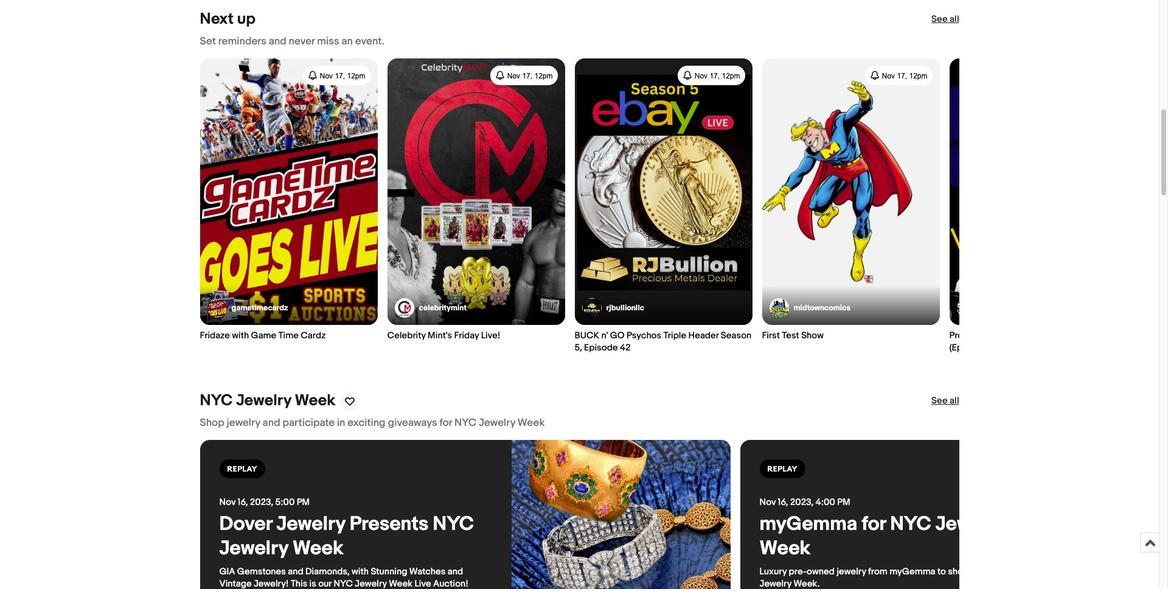 Task type: describe. For each thing, give the bounding box(es) containing it.
nyc jewelry week
[[200, 392, 336, 411]]

next up
[[200, 10, 256, 29]]

17, for time
[[335, 72, 345, 80]]

nov inside nov 16, 2023, 5:00 pm dover jewelry presents nyc jewelry week gia gemstones and diamonds, with stunning watches and vintage jewelry! this is our nyc jewelry week live auction!
[[219, 497, 236, 509]]

and up auction!
[[448, 566, 463, 578]]

probstein auctions - live ebay event (ep.67) link
[[950, 58, 1128, 355]]

probstein auctions - live ebay event (ep.67)
[[950, 330, 1100, 354]]

shop
[[200, 417, 224, 429]]

celebrity mint's friday live!
[[388, 330, 501, 342]]

all for set reminders and never miss an event.
[[950, 13, 960, 25]]

nov 17, 12pm button for live!
[[491, 66, 558, 85]]

auction!
[[433, 579, 469, 589]]

friday
[[455, 330, 479, 342]]

4 nov 17, 12pm button from the left
[[866, 66, 933, 85]]

4:00
[[816, 497, 836, 509]]

participate
[[283, 417, 335, 429]]

midtowncomics image
[[770, 299, 789, 318]]

1 vertical spatial mygemma
[[890, 566, 936, 578]]

17, for live!
[[523, 72, 533, 80]]

ebay
[[1055, 330, 1075, 342]]

nov for first test show
[[883, 72, 896, 80]]

fridaze
[[200, 330, 230, 342]]

watches
[[410, 566, 446, 578]]

reminders
[[218, 35, 267, 47]]

12pm for psychos
[[722, 72, 741, 80]]

2023, for mygemma
[[791, 497, 814, 509]]

nov 17, 12pm button for time
[[303, 66, 370, 85]]

episode
[[584, 342, 618, 354]]

mint's
[[428, 330, 452, 342]]

test
[[782, 330, 800, 342]]

replay for mygemma for nyc jewelry week
[[768, 465, 798, 475]]

see for shop jewelry and participate in exciting giveaways for nyc jewelry week
[[932, 395, 948, 407]]

showcase
[[949, 566, 990, 578]]

diamonds,
[[306, 566, 350, 578]]

12pm for time
[[347, 72, 366, 80]]

season
[[721, 330, 752, 342]]

dover jewelry presents nyc jewelry week image
[[512, 440, 731, 589]]

vintage
[[219, 579, 252, 589]]

4 17, from the left
[[898, 72, 908, 80]]

see all link for set reminders and never miss an event.
[[932, 13, 960, 26]]

gia
[[219, 566, 235, 578]]

nov 17, 12pm for time
[[320, 72, 366, 80]]

exciting
[[348, 417, 386, 429]]

event.
[[355, 35, 385, 47]]

0 horizontal spatial mygemma
[[760, 513, 858, 537]]

17, for psychos
[[710, 72, 720, 80]]

luxury
[[760, 566, 787, 578]]

fridaze with game time cardz
[[200, 330, 326, 342]]

celebritymint link
[[395, 299, 467, 318]]

set reminders and never miss an event.
[[200, 35, 385, 47]]

event
[[1077, 330, 1100, 342]]

all for shop jewelry and participate in exciting giveaways for nyc jewelry week
[[950, 395, 960, 407]]

nov 17, 12pm button for psychos
[[678, 66, 745, 85]]

from
[[869, 566, 888, 578]]

and left "never"
[[269, 35, 287, 47]]

16, for mygemma for nyc jewelry week
[[778, 497, 789, 509]]

psychos
[[627, 330, 662, 342]]

4 12pm from the left
[[910, 72, 928, 80]]

to
[[938, 566, 947, 578]]

see all for set reminders and never miss an event.
[[932, 13, 960, 25]]

never
[[289, 35, 315, 47]]

stunning
[[371, 566, 408, 578]]



Task type: locate. For each thing, give the bounding box(es) containing it.
pm right the 5:00
[[297, 497, 310, 509]]

pm inside nov 16, 2023, 4:00 pm mygemma for nyc jewelry week luxury pre-owned jewelry from mygemma to showcase nyc jewelry week.
[[838, 497, 851, 509]]

gametimecardz image
[[207, 299, 227, 318]]

0 horizontal spatial 2023,
[[250, 497, 273, 509]]

jewelry!
[[254, 579, 289, 589]]

week.
[[794, 579, 820, 589]]

jewelry inside nov 16, 2023, 4:00 pm mygemma for nyc jewelry week luxury pre-owned jewelry from mygemma to showcase nyc jewelry week.
[[837, 566, 867, 578]]

1 nov 17, 12pm from the left
[[320, 72, 366, 80]]

with
[[232, 330, 249, 342], [352, 566, 369, 578]]

all
[[950, 13, 960, 25], [950, 395, 960, 407]]

1 horizontal spatial live
[[1037, 330, 1053, 342]]

3 17, from the left
[[710, 72, 720, 80]]

week inside nov 16, 2023, 4:00 pm mygemma for nyc jewelry week luxury pre-owned jewelry from mygemma to showcase nyc jewelry week.
[[760, 537, 811, 561]]

1 all from the top
[[950, 13, 960, 25]]

16, inside nov 16, 2023, 5:00 pm dover jewelry presents nyc jewelry week gia gemstones and diamonds, with stunning watches and vintage jewelry! this is our nyc jewelry week live auction!
[[238, 497, 248, 509]]

1 see from the top
[[932, 13, 948, 25]]

17,
[[335, 72, 345, 80], [523, 72, 533, 80], [710, 72, 720, 80], [898, 72, 908, 80]]

1 vertical spatial live
[[415, 579, 431, 589]]

our
[[319, 579, 332, 589]]

nov 16, 2023, 4:00 pm mygemma for nyc jewelry week luxury pre-owned jewelry from mygemma to showcase nyc jewelry week.
[[760, 497, 1014, 589]]

and
[[269, 35, 287, 47], [263, 417, 280, 429], [288, 566, 304, 578], [448, 566, 463, 578]]

nov for buck n' go psychos triple header season 5, episode 42
[[695, 72, 708, 80]]

-
[[1031, 330, 1034, 342]]

(ep.67)
[[950, 342, 978, 354]]

3 nov 17, 12pm button from the left
[[678, 66, 745, 85]]

live!
[[481, 330, 501, 342]]

12pm
[[347, 72, 366, 80], [535, 72, 553, 80], [722, 72, 741, 80], [910, 72, 928, 80]]

for right giveaways at left bottom
[[440, 417, 452, 429]]

shop jewelry and participate in exciting giveaways for nyc jewelry week
[[200, 417, 545, 429]]

pre-
[[789, 566, 807, 578]]

42
[[620, 342, 631, 354]]

0 vertical spatial mygemma
[[760, 513, 858, 537]]

next
[[200, 10, 234, 29]]

2 2023, from the left
[[791, 497, 814, 509]]

buck
[[575, 330, 600, 342]]

nov
[[320, 72, 333, 80], [508, 72, 521, 80], [695, 72, 708, 80], [883, 72, 896, 80], [219, 497, 236, 509], [760, 497, 776, 509]]

16, for dover jewelry presents nyc jewelry week
[[238, 497, 248, 509]]

1 horizontal spatial mygemma
[[890, 566, 936, 578]]

up
[[237, 10, 256, 29]]

1 vertical spatial all
[[950, 395, 960, 407]]

see all
[[932, 13, 960, 25], [932, 395, 960, 407]]

1 vertical spatial jewelry
[[837, 566, 867, 578]]

rjbullionllc
[[607, 303, 645, 313]]

2 all from the top
[[950, 395, 960, 407]]

1 vertical spatial see
[[932, 395, 948, 407]]

in
[[337, 417, 346, 429]]

1 horizontal spatial 16,
[[778, 497, 789, 509]]

cardz
[[301, 330, 326, 342]]

1 replay from the left
[[227, 465, 258, 475]]

an
[[342, 35, 353, 47]]

midtowncomics link
[[770, 299, 851, 318]]

2 16, from the left
[[778, 497, 789, 509]]

1 horizontal spatial replay
[[768, 465, 798, 475]]

2 12pm from the left
[[535, 72, 553, 80]]

live right -
[[1037, 330, 1053, 342]]

pm right 4:00 on the bottom
[[838, 497, 851, 509]]

2023, for dover
[[250, 497, 273, 509]]

0 horizontal spatial for
[[440, 417, 452, 429]]

game
[[251, 330, 277, 342]]

triple
[[664, 330, 687, 342]]

nov 16, 2023, 5:00 pm dover jewelry presents nyc jewelry week gia gemstones and diamonds, with stunning watches and vintage jewelry! this is our nyc jewelry week live auction!
[[219, 497, 479, 589]]

5:00
[[275, 497, 295, 509]]

0 vertical spatial see all
[[932, 13, 960, 25]]

week
[[295, 392, 336, 411], [518, 417, 545, 429], [293, 537, 344, 561], [760, 537, 811, 561], [389, 579, 413, 589]]

show
[[802, 330, 824, 342]]

nov 17, 12pm for live!
[[508, 72, 553, 80]]

0 vertical spatial jewelry
[[227, 417, 260, 429]]

5,
[[575, 342, 582, 354]]

set
[[200, 35, 216, 47]]

0 horizontal spatial with
[[232, 330, 249, 342]]

dover
[[219, 513, 272, 537]]

0 horizontal spatial replay
[[227, 465, 258, 475]]

2 nov 17, 12pm button from the left
[[491, 66, 558, 85]]

0 vertical spatial see
[[932, 13, 948, 25]]

pm
[[297, 497, 310, 509], [838, 497, 851, 509]]

with left game
[[232, 330, 249, 342]]

nov for fridaze with game time cardz
[[320, 72, 333, 80]]

gemstones
[[237, 566, 286, 578]]

1 horizontal spatial jewelry
[[837, 566, 867, 578]]

2 17, from the left
[[523, 72, 533, 80]]

this
[[291, 579, 308, 589]]

2 pm from the left
[[838, 497, 851, 509]]

nov 17, 12pm button
[[303, 66, 370, 85], [491, 66, 558, 85], [678, 66, 745, 85], [866, 66, 933, 85]]

presents
[[350, 513, 429, 537]]

3 nov 17, 12pm from the left
[[695, 72, 741, 80]]

2023, left 4:00 on the bottom
[[791, 497, 814, 509]]

n'
[[602, 330, 608, 342]]

0 vertical spatial see all link
[[932, 13, 960, 26]]

2 see all link from the top
[[932, 395, 960, 408]]

2023,
[[250, 497, 273, 509], [791, 497, 814, 509]]

16, up dover
[[238, 497, 248, 509]]

2 replay from the left
[[768, 465, 798, 475]]

replay
[[227, 465, 258, 475], [768, 465, 798, 475]]

2023, inside nov 16, 2023, 4:00 pm mygemma for nyc jewelry week luxury pre-owned jewelry from mygemma to showcase nyc jewelry week.
[[791, 497, 814, 509]]

mygemma left to
[[890, 566, 936, 578]]

rjbullionllc image
[[582, 299, 602, 318]]

see all link for shop jewelry and participate in exciting giveaways for nyc jewelry week
[[932, 395, 960, 408]]

1 see all from the top
[[932, 13, 960, 25]]

0 horizontal spatial 16,
[[238, 497, 248, 509]]

celebritymint
[[419, 303, 467, 313]]

1 12pm from the left
[[347, 72, 366, 80]]

nyc
[[200, 392, 233, 411], [455, 417, 477, 429], [433, 513, 474, 537], [891, 513, 932, 537], [992, 566, 1012, 578], [334, 579, 353, 589]]

2023, left the 5:00
[[250, 497, 273, 509]]

0 vertical spatial for
[[440, 417, 452, 429]]

16,
[[238, 497, 248, 509], [778, 497, 789, 509]]

live down watches
[[415, 579, 431, 589]]

probstein
[[950, 330, 990, 342]]

16, left 4:00 on the bottom
[[778, 497, 789, 509]]

see for set reminders and never miss an event.
[[932, 13, 948, 25]]

1 vertical spatial with
[[352, 566, 369, 578]]

nov 17, 12pm for psychos
[[695, 72, 741, 80]]

1 16, from the left
[[238, 497, 248, 509]]

first
[[763, 330, 780, 342]]

0 vertical spatial live
[[1037, 330, 1053, 342]]

pm for for
[[838, 497, 851, 509]]

16, inside nov 16, 2023, 4:00 pm mygemma for nyc jewelry week luxury pre-owned jewelry from mygemma to showcase nyc jewelry week.
[[778, 497, 789, 509]]

auctions
[[992, 330, 1029, 342]]

celebritymint image
[[395, 299, 414, 318]]

2 nov 17, 12pm from the left
[[508, 72, 553, 80]]

owned
[[807, 566, 835, 578]]

2 see from the top
[[932, 395, 948, 407]]

2023, inside nov 16, 2023, 5:00 pm dover jewelry presents nyc jewelry week gia gemstones and diamonds, with stunning watches and vintage jewelry! this is our nyc jewelry week live auction!
[[250, 497, 273, 509]]

1 horizontal spatial with
[[352, 566, 369, 578]]

1 horizontal spatial 2023,
[[791, 497, 814, 509]]

see
[[932, 13, 948, 25], [932, 395, 948, 407]]

and up this at the bottom
[[288, 566, 304, 578]]

1 17, from the left
[[335, 72, 345, 80]]

1 vertical spatial for
[[862, 513, 886, 537]]

0 vertical spatial all
[[950, 13, 960, 25]]

jewelry
[[227, 417, 260, 429], [837, 566, 867, 578]]

giveaways
[[388, 417, 438, 429]]

miss
[[317, 35, 339, 47]]

replay for dover jewelry presents nyc jewelry week
[[227, 465, 258, 475]]

4 nov 17, 12pm from the left
[[883, 72, 928, 80]]

for up from
[[862, 513, 886, 537]]

jewelry left from
[[837, 566, 867, 578]]

live
[[1037, 330, 1053, 342], [415, 579, 431, 589]]

jewelry
[[236, 392, 291, 411], [479, 417, 516, 429], [277, 513, 346, 537], [936, 513, 1005, 537], [219, 537, 288, 561], [355, 579, 387, 589], [760, 579, 792, 589]]

pm for jewelry
[[297, 497, 310, 509]]

first test show
[[763, 330, 824, 342]]

1 see all link from the top
[[932, 13, 960, 26]]

jewelry right shop
[[227, 417, 260, 429]]

for inside nov 16, 2023, 4:00 pm mygemma for nyc jewelry week luxury pre-owned jewelry from mygemma to showcase nyc jewelry week.
[[862, 513, 886, 537]]

pm inside nov 16, 2023, 5:00 pm dover jewelry presents nyc jewelry week gia gemstones and diamonds, with stunning watches and vintage jewelry! this is our nyc jewelry week live auction!
[[297, 497, 310, 509]]

12pm for live!
[[535, 72, 553, 80]]

see all for shop jewelry and participate in exciting giveaways for nyc jewelry week
[[932, 395, 960, 407]]

for
[[440, 417, 452, 429], [862, 513, 886, 537]]

buck n' go psychos triple header season 5, episode 42
[[575, 330, 752, 354]]

1 vertical spatial see all link
[[932, 395, 960, 408]]

nov for celebrity mint's friday live!
[[508, 72, 521, 80]]

time
[[279, 330, 299, 342]]

mygemma
[[760, 513, 858, 537], [890, 566, 936, 578]]

1 horizontal spatial pm
[[838, 497, 851, 509]]

live inside probstein auctions - live ebay event (ep.67)
[[1037, 330, 1053, 342]]

go
[[610, 330, 625, 342]]

and down the nyc jewelry week
[[263, 417, 280, 429]]

0 horizontal spatial pm
[[297, 497, 310, 509]]

1 2023, from the left
[[250, 497, 273, 509]]

1 pm from the left
[[297, 497, 310, 509]]

3 12pm from the left
[[722, 72, 741, 80]]

0 horizontal spatial jewelry
[[227, 417, 260, 429]]

is
[[310, 579, 316, 589]]

gametimecardz
[[232, 303, 288, 313]]

gametimecardz link
[[207, 299, 288, 318]]

mygemma down 4:00 on the bottom
[[760, 513, 858, 537]]

midtowncomics
[[794, 303, 851, 313]]

2 see all from the top
[[932, 395, 960, 407]]

nov inside nov 16, 2023, 4:00 pm mygemma for nyc jewelry week luxury pre-owned jewelry from mygemma to showcase nyc jewelry week.
[[760, 497, 776, 509]]

live inside nov 16, 2023, 5:00 pm dover jewelry presents nyc jewelry week gia gemstones and diamonds, with stunning watches and vintage jewelry! this is our nyc jewelry week live auction!
[[415, 579, 431, 589]]

rjbullionllc link
[[582, 299, 645, 318]]

1 vertical spatial see all
[[932, 395, 960, 407]]

with inside nov 16, 2023, 5:00 pm dover jewelry presents nyc jewelry week gia gemstones and diamonds, with stunning watches and vintage jewelry! this is our nyc jewelry week live auction!
[[352, 566, 369, 578]]

see all link
[[932, 13, 960, 26], [932, 395, 960, 408]]

0 horizontal spatial live
[[415, 579, 431, 589]]

header
[[689, 330, 719, 342]]

0 vertical spatial with
[[232, 330, 249, 342]]

with left stunning
[[352, 566, 369, 578]]

1 nov 17, 12pm button from the left
[[303, 66, 370, 85]]

1 horizontal spatial for
[[862, 513, 886, 537]]

celebrity
[[388, 330, 426, 342]]



Task type: vqa. For each thing, say whether or not it's contained in the screenshot.
3rd Nov 17, 12pm button from right
yes



